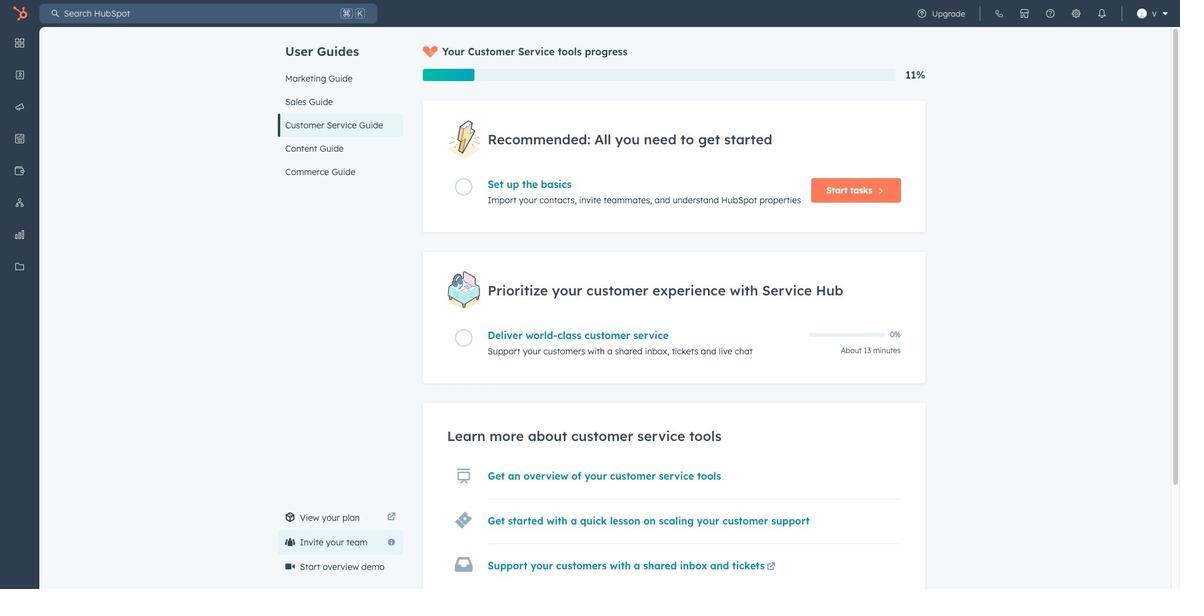 Task type: describe. For each thing, give the bounding box(es) containing it.
1 horizontal spatial link opens in a new window image
[[767, 563, 776, 572]]

user guides element
[[278, 27, 403, 184]]

marketplaces image
[[1020, 9, 1030, 18]]

settings image
[[1072, 9, 1082, 18]]



Task type: vqa. For each thing, say whether or not it's contained in the screenshot.
the bottom Account
no



Task type: locate. For each thing, give the bounding box(es) containing it.
1 vertical spatial link opens in a new window image
[[767, 563, 776, 572]]

link opens in a new window image
[[387, 511, 396, 526], [767, 563, 776, 572]]

link opens in a new window image
[[387, 513, 396, 523], [767, 561, 776, 576]]

menu
[[910, 0, 1173, 27], [0, 27, 39, 559]]

0 horizontal spatial link opens in a new window image
[[387, 513, 396, 523]]

1 horizontal spatial link opens in a new window image
[[767, 561, 776, 576]]

0 vertical spatial link opens in a new window image
[[387, 513, 396, 523]]

Search HubSpot search field
[[59, 4, 338, 23]]

1 vertical spatial link opens in a new window image
[[767, 561, 776, 576]]

progress bar
[[423, 69, 475, 81]]

0 horizontal spatial menu
[[0, 27, 39, 559]]

help image
[[1046, 9, 1056, 18]]

notifications image
[[1098, 9, 1108, 18]]

jacob rogers image
[[1138, 9, 1148, 18]]

1 horizontal spatial menu
[[910, 0, 1173, 27]]

0 vertical spatial link opens in a new window image
[[387, 511, 396, 526]]

0 horizontal spatial link opens in a new window image
[[387, 511, 396, 526]]



